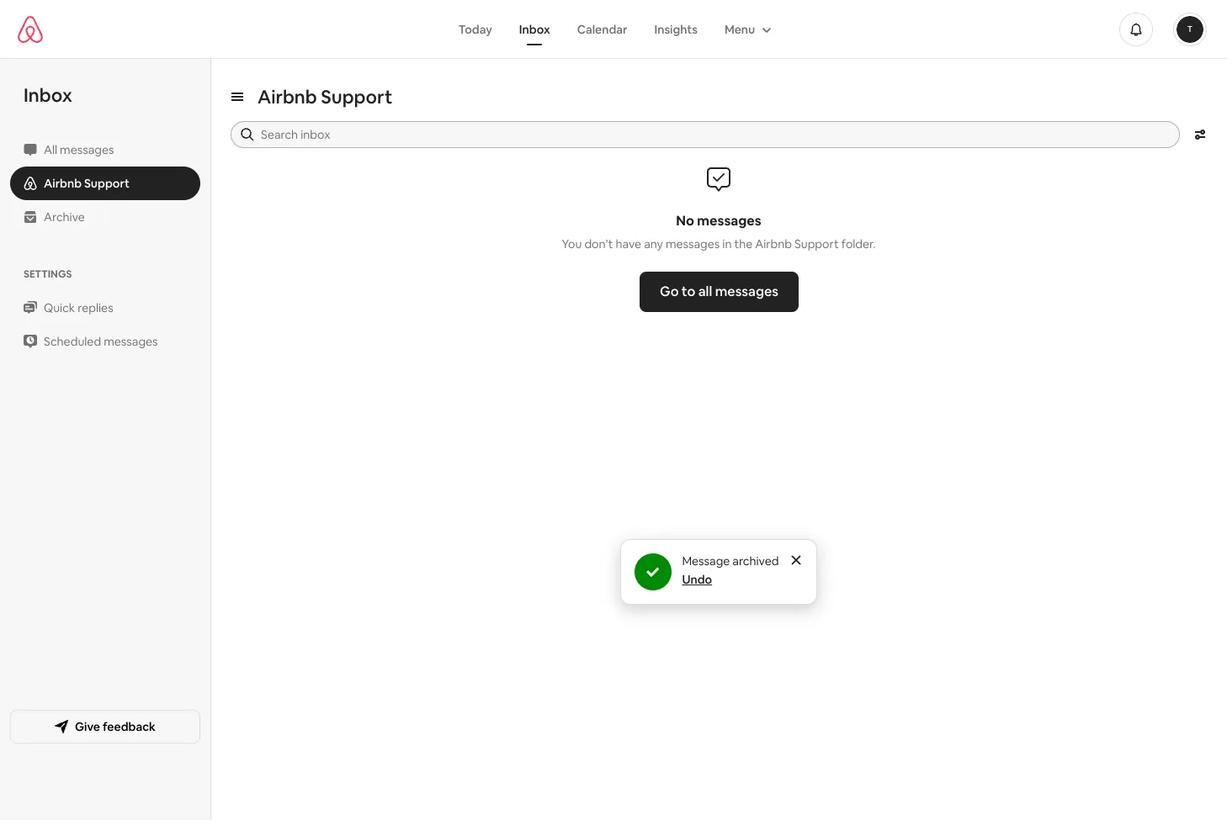 Task type: describe. For each thing, give the bounding box(es) containing it.
Search text field
[[261, 126, 1168, 143]]

archive button
[[10, 200, 200, 234]]

all
[[698, 283, 712, 301]]

airbnb support inside button
[[44, 176, 130, 191]]

airbnb support button
[[10, 167, 200, 200]]

insights
[[655, 21, 698, 37]]

support inside no messages you don't have any messages in the airbnb support folder.
[[795, 237, 839, 252]]

insights link
[[641, 13, 711, 45]]

all messages
[[44, 142, 114, 157]]

in
[[723, 237, 732, 252]]

the
[[734, 237, 753, 252]]

success image
[[647, 565, 660, 579]]

airbnb support heading
[[258, 85, 393, 109]]

quick replies
[[44, 301, 113, 316]]

all
[[44, 142, 57, 157]]

go
[[660, 283, 678, 301]]

undo
[[682, 572, 712, 587]]

today
[[459, 21, 492, 37]]

give feedback button
[[10, 710, 200, 744]]

settings
[[24, 268, 72, 281]]

inbox inside 'link'
[[519, 21, 550, 37]]

scheduled
[[44, 334, 101, 349]]

no messages you don't have any messages in the airbnb support folder.
[[562, 212, 876, 252]]

main navigation menu image
[[1177, 16, 1204, 43]]

messages right all
[[715, 283, 778, 301]]

replies
[[78, 301, 113, 316]]

to
[[681, 283, 695, 301]]

menu button
[[711, 13, 782, 45]]

0 vertical spatial support
[[321, 85, 393, 109]]

menu
[[725, 21, 755, 37]]

have
[[616, 237, 642, 252]]



Task type: vqa. For each thing, say whether or not it's contained in the screenshot.
settings
yes



Task type: locate. For each thing, give the bounding box(es) containing it.
archived
[[733, 553, 779, 569]]

scheduled messages
[[44, 334, 158, 349]]

airbnb inside button
[[44, 176, 82, 191]]

scheduled messages button
[[10, 325, 200, 359]]

today link
[[445, 13, 506, 45]]

undo button
[[682, 572, 712, 587]]

folder.
[[842, 237, 876, 252]]

1 vertical spatial airbnb
[[44, 176, 82, 191]]

2 horizontal spatial airbnb
[[755, 237, 792, 252]]

messages down quick replies button
[[104, 334, 158, 349]]

inbox right today link
[[519, 21, 550, 37]]

1 horizontal spatial airbnb support
[[258, 85, 393, 109]]

2 vertical spatial airbnb
[[755, 237, 792, 252]]

1 vertical spatial support
[[84, 176, 130, 191]]

0 horizontal spatial inbox
[[24, 83, 72, 107]]

messages for no
[[697, 212, 762, 230]]

give
[[75, 719, 100, 734]]

any
[[644, 237, 663, 252]]

message
[[682, 553, 730, 569]]

1 horizontal spatial inbox
[[519, 21, 550, 37]]

message archived undo
[[682, 553, 779, 587]]

1 horizontal spatial support
[[321, 85, 393, 109]]

airbnb support
[[258, 85, 393, 109], [44, 176, 130, 191]]

quick
[[44, 301, 75, 316]]

inbox up 'all'
[[24, 83, 72, 107]]

go to all messages
[[660, 283, 778, 301]]

support
[[321, 85, 393, 109], [84, 176, 130, 191], [795, 237, 839, 252]]

0 horizontal spatial airbnb
[[44, 176, 82, 191]]

messages down no
[[666, 237, 720, 252]]

1 horizontal spatial airbnb
[[258, 85, 317, 109]]

messages for all
[[60, 142, 114, 157]]

airbnb
[[258, 85, 317, 109], [44, 176, 82, 191], [755, 237, 792, 252]]

calendar link
[[564, 13, 641, 45]]

0 horizontal spatial airbnb support
[[44, 176, 130, 191]]

go to all messages button
[[639, 272, 798, 312]]

2 vertical spatial support
[[795, 237, 839, 252]]

0 vertical spatial airbnb support
[[258, 85, 393, 109]]

calendar
[[577, 21, 628, 37]]

messages
[[60, 142, 114, 157], [697, 212, 762, 230], [666, 237, 720, 252], [715, 283, 778, 301], [104, 334, 158, 349]]

messages right 'all'
[[60, 142, 114, 157]]

0 vertical spatial inbox
[[519, 21, 550, 37]]

you
[[562, 237, 582, 252]]

group
[[621, 539, 817, 605]]

1 vertical spatial inbox
[[24, 83, 72, 107]]

all messages button
[[10, 133, 200, 167]]

no
[[676, 212, 694, 230]]

feedback
[[103, 719, 156, 734]]

don't
[[585, 237, 613, 252]]

inbox
[[519, 21, 550, 37], [24, 83, 72, 107]]

0 horizontal spatial support
[[84, 176, 130, 191]]

give feedback
[[75, 719, 156, 734]]

archive
[[44, 210, 85, 225]]

airbnb inside no messages you don't have any messages in the airbnb support folder.
[[755, 237, 792, 252]]

group containing message archived
[[621, 539, 817, 605]]

2 horizontal spatial support
[[795, 237, 839, 252]]

1 vertical spatial airbnb support
[[44, 176, 130, 191]]

quick replies button
[[10, 291, 200, 325]]

support inside button
[[84, 176, 130, 191]]

inbox link
[[506, 13, 564, 45]]

messages for scheduled
[[104, 334, 158, 349]]

messages up in
[[697, 212, 762, 230]]

0 vertical spatial airbnb
[[258, 85, 317, 109]]



